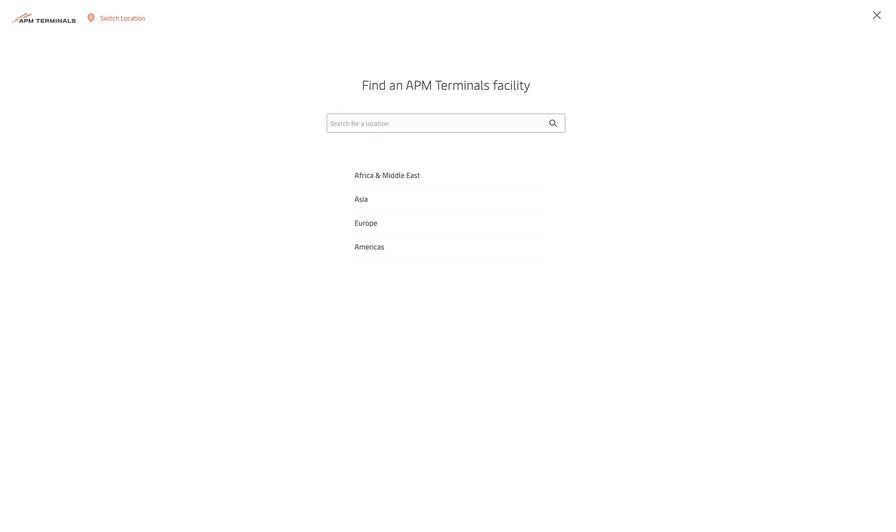 Task type: locate. For each thing, give the bounding box(es) containing it.
americas button
[[351, 235, 542, 258]]

future
[[183, 3, 201, 12]]

location
[[121, 13, 145, 22]]

alerts.
[[134, 3, 152, 12]]

booking
[[368, 104, 450, 136]]

africa & middle east button
[[351, 163, 542, 187]]

asia
[[355, 194, 368, 204]]

there are currently no active operational alerts. to receive future alerts via email or sms, please
[[17, 3, 289, 12]]

sms,
[[255, 3, 269, 12]]

email
[[230, 3, 246, 12]]

Search for a location search field
[[327, 114, 566, 133]]

close alert image
[[880, 3, 890, 13]]

via
[[221, 3, 229, 12]]

asia button
[[351, 187, 542, 211]]

please
[[270, 3, 289, 12]]

switch location
[[100, 13, 145, 22]]

apm
[[406, 76, 433, 93]]

switch
[[100, 13, 119, 22]]

facility
[[493, 76, 531, 93]]

there
[[17, 3, 33, 12]]

find an apm terminals facility
[[362, 76, 531, 93]]

find
[[362, 76, 386, 93]]

customs examination booking portal
[[141, 104, 518, 136]]

customs
[[141, 104, 230, 136]]

east
[[407, 170, 421, 180]]



Task type: describe. For each thing, give the bounding box(es) containing it.
currently
[[45, 3, 71, 12]]

alerts
[[202, 3, 219, 12]]

examination
[[236, 104, 362, 136]]

africa & middle east
[[355, 170, 421, 180]]

middle
[[383, 170, 405, 180]]

or
[[248, 3, 253, 12]]

europe button
[[351, 211, 542, 235]]

africa
[[355, 170, 374, 180]]

terminals
[[435, 76, 490, 93]]

europe
[[355, 218, 378, 228]]

operational
[[100, 3, 132, 12]]

to
[[153, 3, 160, 12]]

no
[[72, 3, 80, 12]]

portal
[[456, 104, 518, 136]]

an
[[390, 76, 403, 93]]

americas
[[355, 242, 385, 252]]

receive
[[161, 3, 181, 12]]

are
[[35, 3, 44, 12]]

active
[[81, 3, 98, 12]]

&
[[376, 170, 381, 180]]



Task type: vqa. For each thing, say whether or not it's contained in the screenshot.
"&"
yes



